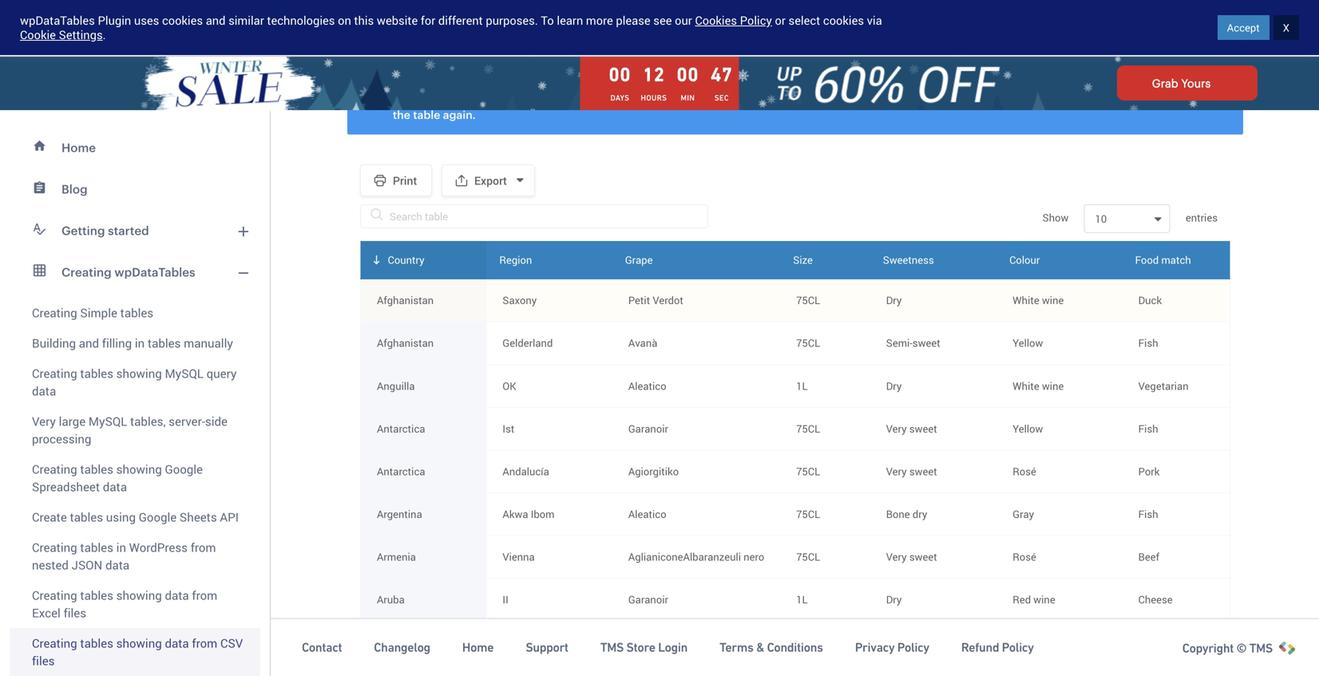 Task type: vqa. For each thing, say whether or not it's contained in the screenshot.


Task type: describe. For each thing, give the bounding box(es) containing it.
2 cookies from the left
[[823, 12, 864, 28]]

refund policy link
[[961, 640, 1034, 656]]

75cl for avanà
[[796, 336, 820, 350]]

cookie
[[20, 27, 56, 43]]

creating for creating simple tables
[[32, 305, 77, 321]]

pork
[[1139, 464, 1160, 479]]

the inside deleting the column, and adding a new column.
[[469, 52, 485, 67]]

creating simple tables link
[[10, 293, 260, 328]]

blog
[[61, 182, 88, 196]]

files for creating tables showing data from csv files
[[32, 653, 55, 669]]

from for creating tables in wordpress from nested json data
[[191, 539, 216, 556]]

tables inside creating simple tables link
[[120, 305, 153, 321]]

1 vertical spatial wpdatatables
[[114, 265, 195, 279]]

mysql inside the very large mysql tables, server-side processing
[[89, 413, 127, 430]]

cookie settings button
[[20, 27, 103, 43]]

garanoir for ist
[[628, 422, 668, 436]]

ibom
[[531, 507, 555, 522]]

large
[[59, 413, 86, 430]]

vegetarian for tawny
[[1139, 635, 1189, 650]]

changing
[[425, 20, 473, 35]]

column's
[[494, 20, 540, 35]]

dry for garanoir
[[886, 593, 902, 607]]

wpdatatables inside 'wpdatatables plugin uses cookies and similar technologies on this website for different purposes. to learn more please see our cookies policy or select cookies via cookie settings .'
[[20, 12, 95, 28]]

75cl for garanoir
[[796, 422, 820, 436]]

contact link
[[302, 640, 342, 656]]

from for creating tables showing data from excel files
[[192, 587, 217, 604]]

very large mysql tables, server-side processing link
[[10, 407, 260, 454]]

tables for creating tables showing mysql query data
[[80, 365, 113, 382]]

at
[[875, 92, 886, 105]]

1 horizontal spatial tms
[[1250, 641, 1273, 656]]

get
[[1201, 20, 1218, 35]]

very sweet for agiorgitiko
[[886, 464, 937, 479]]

1 00 from the left
[[609, 63, 631, 85]]

store
[[627, 641, 655, 655]]

akwa ibom
[[503, 507, 555, 522]]

cookies
[[695, 12, 737, 28]]

garanoir for ii
[[628, 593, 668, 607]]

from for creating tables showing data from csv files
[[192, 635, 217, 652]]

filling
[[102, 335, 132, 351]]

deleting
[[425, 52, 466, 67]]

privacy policy link
[[855, 640, 930, 656]]

again.
[[443, 108, 476, 121]]

wine for vegetarian
[[1042, 379, 1064, 393]]

aleatico for akwa ibom
[[628, 507, 667, 522]]

10
[[1095, 212, 1107, 226]]

bone
[[886, 507, 910, 522]]

size: activate to sort column ascending element
[[780, 241, 870, 279]]

argentina
[[377, 507, 422, 522]]

create tables using google sheets api link
[[10, 502, 260, 533]]

grab yours link
[[1117, 65, 1258, 101]]

beef
[[1139, 550, 1160, 564]]

rosé for beef
[[1013, 550, 1037, 564]]

creating tables showing mysql query data
[[32, 365, 237, 399]]

tms store login link
[[600, 640, 688, 656]]

.
[[103, 27, 106, 43]]

country: activate to sort column descending element
[[361, 241, 487, 279]]

more
[[586, 12, 613, 28]]

afghanistan for gelderland
[[377, 336, 434, 350]]

grape: activate to sort column ascending element
[[612, 241, 780, 279]]

data inside creating tables showing google spreadsheet data
[[103, 479, 127, 495]]

colour: activate to sort column ascending element
[[997, 241, 1123, 279]]

policy for privacy policy
[[898, 641, 930, 655]]

blog link
[[10, 169, 260, 210]]

our
[[675, 12, 692, 28]]

ok
[[503, 379, 516, 393]]

75cl for agiorgitiko
[[796, 464, 820, 479]]

simple
[[80, 305, 117, 321]]

privacy policy
[[855, 641, 930, 655]]

sweetness
[[883, 253, 934, 267]]

contact
[[302, 641, 342, 655]]

create tables using google sheets api
[[32, 509, 239, 526]]

conditions
[[767, 641, 823, 655]]

0 vertical spatial table
[[625, 92, 652, 105]]

on
[[338, 12, 351, 28]]

1l for garanoir
[[796, 593, 808, 607]]

creating tables showing google spreadsheet data
[[32, 461, 203, 495]]

1 horizontal spatial home
[[462, 641, 494, 655]]

antarctica for andalucía
[[377, 464, 425, 479]]

2 00 from the left
[[677, 63, 699, 85]]

for
[[421, 12, 436, 28]]

size
[[793, 253, 813, 267]]

data inside creating tables showing data from csv files
[[165, 635, 189, 652]]

showing for creating tables showing google spreadsheet data
[[116, 461, 162, 478]]

and inside deleting the column, and adding a new column.
[[531, 52, 549, 67]]

showing for creating tables showing data from csv files
[[116, 635, 162, 652]]

creating for creating tables showing data from excel files
[[32, 587, 77, 604]]

1 horizontal spatial home link
[[462, 640, 494, 656]]

please inside 'wpdatatables plugin uses cookies and similar technologies on this website for different purposes. to learn more please see our cookies policy or select cookies via cookie settings .'
[[616, 12, 651, 28]]

wine for cheese
[[1034, 593, 1056, 607]]

white wine for duck
[[1013, 293, 1064, 308]]

technologies
[[267, 12, 335, 28]]

manually
[[184, 335, 233, 351]]

of
[[1049, 92, 1060, 105]]

showing for creating tables showing data from excel files
[[116, 587, 162, 604]]

query
[[207, 365, 237, 382]]

make
[[994, 92, 1023, 105]]

white wine for vegetarian
[[1013, 379, 1064, 393]]

the down are
[[393, 108, 410, 121]]

avanà
[[628, 336, 658, 350]]

tables for creating tables in wordpress from nested json data
[[80, 539, 113, 556]]

support link
[[526, 640, 568, 656]]

excel
[[32, 605, 61, 621]]

any
[[1026, 92, 1046, 105]]

very for garanoir
[[886, 422, 907, 436]]

copyright
[[1183, 641, 1234, 656]]

white for duck
[[1013, 293, 1040, 308]]

changelog
[[374, 641, 430, 655]]

agiorgitiko
[[628, 464, 679, 479]]

days
[[611, 93, 630, 103]]

google for using
[[139, 509, 177, 526]]

different
[[438, 12, 483, 28]]

Search table search field
[[360, 205, 708, 229]]

creating wpdatatables link
[[10, 252, 260, 293]]

showing for creating tables showing mysql query data
[[116, 365, 162, 382]]

using
[[106, 509, 136, 526]]

creating for creating tables in wordpress from nested json data
[[32, 539, 77, 556]]

data inside the creating tables showing data from excel files
[[165, 587, 189, 604]]

petit verdot for saxony
[[628, 293, 684, 308]]

aruba for ii
[[377, 593, 405, 607]]

fish for bone dry
[[1139, 507, 1159, 522]]

changing the column's name,
[[425, 20, 573, 35]]

very for aglianiconealbaranzeuli nero
[[886, 550, 907, 564]]

tables for create tables using google sheets api
[[70, 509, 103, 526]]

creating tables showing data from excel files link
[[10, 581, 260, 629]]

nord-pas-de-calais
[[503, 635, 592, 650]]

a
[[463, 68, 469, 83]]

getting started
[[61, 224, 149, 238]]

very for agiorgitiko
[[886, 464, 907, 479]]

building and filling in tables manually
[[32, 335, 233, 351]]

nested
[[32, 557, 69, 573]]

cookies policy link
[[695, 12, 772, 28]]

antarctica for ist
[[377, 422, 425, 436]]

1 vertical spatial in
[[135, 335, 145, 351]]

in inside creating tables in wordpress from nested json data
[[116, 539, 126, 556]]

terms & conditions link
[[720, 640, 823, 656]]

data inside creating tables showing mysql query data
[[32, 383, 56, 399]]

75cl for petit verdot
[[796, 293, 820, 308]]

uses
[[134, 12, 159, 28]]

grape
[[625, 253, 653, 267]]

because
[[556, 92, 601, 105]]

tawny
[[1013, 635, 1043, 650]]

tables,
[[130, 413, 166, 430]]

1l for petit verdot
[[796, 635, 808, 650]]

adding
[[425, 68, 460, 83]]

to
[[541, 12, 554, 28]]



Task type: locate. For each thing, give the bounding box(es) containing it.
home link
[[10, 127, 260, 169], [462, 640, 494, 656]]

sweet for garanoir
[[910, 422, 937, 436]]

afghanistan for saxony
[[377, 293, 434, 308]]

2 rosé from the top
[[1013, 550, 1037, 564]]

started
[[1221, 20, 1258, 35]]

1 vertical spatial dry
[[886, 379, 902, 393]]

1 1l from the top
[[796, 379, 808, 393]]

sheets
[[180, 509, 217, 526]]

verdot for nord-pas-de-calais
[[653, 635, 684, 650]]

©
[[1237, 641, 1247, 656]]

creating simple tables
[[32, 305, 153, 321]]

1 horizontal spatial in
[[135, 335, 145, 351]]

3 dry from the top
[[886, 593, 902, 607]]

0 vertical spatial verdot
[[653, 293, 684, 308]]

very sweet for aglianiconealbaranzeuli nero
[[886, 550, 937, 564]]

tables inside create tables using google sheets api link
[[70, 509, 103, 526]]

0 vertical spatial petit
[[628, 293, 650, 308]]

show
[[1043, 211, 1071, 225]]

showing down the very large mysql tables, server-side processing link
[[116, 461, 162, 478]]

1 rosé from the top
[[1013, 464, 1037, 479]]

white for vegetarian
[[1013, 379, 1040, 393]]

creating for creating tables showing mysql query data
[[32, 365, 77, 382]]

this
[[354, 12, 374, 28]]

fish for semi-sweet
[[1139, 336, 1159, 350]]

1 white from the top
[[1013, 293, 1040, 308]]

verdot
[[653, 293, 684, 308], [653, 635, 684, 650]]

0 vertical spatial home link
[[10, 127, 260, 169]]

data up using
[[103, 479, 127, 495]]

aruba
[[377, 593, 405, 607], [377, 635, 405, 650]]

1 vertical spatial vegetarian
[[1139, 635, 1189, 650]]

the up new
[[469, 52, 485, 67]]

tables inside the creating tables showing data from excel files
[[80, 587, 113, 604]]

2 semi- from the top
[[886, 635, 913, 650]]

creating up spreadsheet
[[32, 461, 77, 478]]

ist
[[503, 422, 515, 436]]

1 horizontal spatial table
[[625, 92, 652, 105]]

0 vertical spatial google
[[165, 461, 203, 478]]

2 75cl from the top
[[796, 336, 820, 350]]

recommended,
[[471, 92, 553, 105]]

1 horizontal spatial files
[[64, 605, 86, 621]]

0 horizontal spatial wpdatatables
[[20, 12, 95, 28]]

1 vertical spatial white wine
[[1013, 379, 1064, 393]]

1 vertical spatial google
[[139, 509, 177, 526]]

2 vertical spatial very sweet
[[886, 550, 937, 564]]

the right because
[[605, 92, 622, 105]]

data down wordpress
[[165, 587, 189, 604]]

files right excel
[[64, 605, 86, 621]]

side
[[205, 413, 228, 430]]

tms inside tms store login link
[[600, 641, 624, 655]]

export
[[474, 173, 507, 188]]

antarctica
[[377, 422, 425, 436], [377, 464, 425, 479]]

4 75cl from the top
[[796, 464, 820, 479]]

showing
[[116, 365, 162, 382], [116, 461, 162, 478], [116, 587, 162, 604], [116, 635, 162, 652]]

antarctica down anguilla
[[377, 422, 425, 436]]

semi-sweet for yellow
[[886, 336, 941, 350]]

fish up beef
[[1139, 507, 1159, 522]]

2 semi-sweet from the top
[[886, 635, 941, 650]]

showing inside creating tables showing google spreadsheet data
[[116, 461, 162, 478]]

1 vertical spatial and
[[531, 52, 549, 67]]

2 vertical spatial 1l
[[796, 635, 808, 650]]

very inside the very large mysql tables, server-side processing
[[32, 413, 56, 430]]

rosé for pork
[[1013, 464, 1037, 479]]

sweet for petit verdot
[[913, 635, 941, 650]]

2 horizontal spatial and
[[531, 52, 549, 67]]

0 vertical spatial antarctica
[[377, 422, 425, 436]]

mysql inside creating tables showing mysql query data
[[165, 365, 204, 382]]

0 horizontal spatial and
[[79, 335, 99, 351]]

1 vertical spatial home
[[462, 641, 494, 655]]

0 vertical spatial semi-
[[886, 336, 913, 350]]

creating inside creating tables showing data from csv files
[[32, 635, 77, 652]]

0 vertical spatial semi-sweet
[[886, 336, 941, 350]]

privacy
[[855, 641, 895, 655]]

1 horizontal spatial policy
[[898, 641, 930, 655]]

1 horizontal spatial please
[[1148, 92, 1183, 105]]

0 vertical spatial vegetarian
[[1139, 379, 1189, 393]]

0 vertical spatial dry
[[886, 293, 902, 308]]

terms & conditions
[[720, 641, 823, 655]]

creating up nested
[[32, 539, 77, 556]]

afghanistan down country
[[377, 293, 434, 308]]

json
[[72, 557, 102, 573]]

1 afghanistan from the top
[[377, 293, 434, 308]]

please inside are highly not recommended, because the table in the wpdatatable plugin will not work, at the moment. if you make any of these changes, please recreate the table again.
[[1148, 92, 1183, 105]]

colour
[[1010, 253, 1040, 267]]

0 horizontal spatial files
[[32, 653, 55, 669]]

1 vertical spatial table
[[413, 108, 440, 121]]

0 vertical spatial home
[[61, 141, 96, 155]]

0 vertical spatial aruba
[[377, 593, 405, 607]]

aruba right contact
[[377, 635, 405, 650]]

2 vertical spatial wine
[[1034, 593, 1056, 607]]

from inside the creating tables showing data from excel files
[[192, 587, 217, 604]]

policy
[[740, 12, 772, 28], [898, 641, 930, 655], [1002, 641, 1034, 655]]

wpdatatables left .
[[20, 12, 95, 28]]

please down grab
[[1148, 92, 1183, 105]]

creating for creating tables showing google spreadsheet data
[[32, 461, 77, 478]]

2 antarctica from the top
[[377, 464, 425, 479]]

1 vegetarian from the top
[[1139, 379, 1189, 393]]

1 vertical spatial files
[[32, 653, 55, 669]]

plugin
[[762, 92, 796, 105]]

2 petit verdot from the top
[[628, 635, 684, 650]]

tables inside creating tables in wordpress from nested json data
[[80, 539, 113, 556]]

1 vertical spatial aruba
[[377, 635, 405, 650]]

1 very sweet from the top
[[886, 422, 937, 436]]

these
[[1063, 92, 1093, 105]]

in down 12
[[656, 92, 666, 105]]

gelderland
[[503, 336, 553, 350]]

petit verdot right calais
[[628, 635, 684, 650]]

1 vertical spatial from
[[192, 587, 217, 604]]

not
[[450, 92, 467, 105], [821, 92, 839, 105]]

not right will
[[821, 92, 839, 105]]

moment.
[[909, 92, 958, 105]]

0 vertical spatial yellow
[[1013, 336, 1043, 350]]

2 showing from the top
[[116, 461, 162, 478]]

1 aruba from the top
[[377, 593, 405, 607]]

data inside creating tables in wordpress from nested json data
[[105, 557, 130, 573]]

garanoir up agiorgitiko
[[628, 422, 668, 436]]

tables inside building and filling in tables manually link
[[148, 335, 181, 351]]

google down server- at the bottom of page
[[165, 461, 203, 478]]

similar
[[228, 12, 264, 28]]

aglianiconealbaranzeuli
[[628, 550, 741, 564]]

2 not from the left
[[821, 92, 839, 105]]

policy inside 'wpdatatables plugin uses cookies and similar technologies on this website for different purposes. to learn more please see our cookies policy or select cookies via cookie settings .'
[[740, 12, 772, 28]]

creating inside the creating tables showing data from excel files
[[32, 587, 77, 604]]

rosé up "gray"
[[1013, 464, 1037, 479]]

creating down building
[[32, 365, 77, 382]]

2 vertical spatial in
[[116, 539, 126, 556]]

semi- for 75cl
[[886, 336, 913, 350]]

de-
[[549, 635, 563, 650]]

country
[[388, 253, 425, 267]]

creating tables showing mysql query data link
[[10, 359, 260, 407]]

tables left using
[[70, 509, 103, 526]]

5 75cl from the top
[[796, 507, 820, 522]]

creating for creating tables showing data from csv files
[[32, 635, 77, 652]]

2 afghanistan from the top
[[377, 336, 434, 350]]

2 yellow from the top
[[1013, 422, 1043, 436]]

white wine
[[1013, 293, 1064, 308], [1013, 379, 1064, 393]]

name,
[[542, 20, 573, 35]]

garanoir up the tms store login
[[628, 593, 668, 607]]

2 garanoir from the top
[[628, 593, 668, 607]]

very sweet
[[886, 422, 937, 436], [886, 464, 937, 479], [886, 550, 937, 564]]

in right filling
[[135, 335, 145, 351]]

0 vertical spatial afghanistan
[[377, 293, 434, 308]]

home link left nord-
[[462, 640, 494, 656]]

calais
[[563, 635, 592, 650]]

policy for refund policy
[[1002, 641, 1034, 655]]

1 horizontal spatial wpdatatables
[[114, 265, 195, 279]]

tables down json
[[80, 587, 113, 604]]

1 dry from the top
[[886, 293, 902, 308]]

75cl for aglianiconealbaranzeuli nero
[[796, 550, 820, 564]]

petit for saxony
[[628, 293, 650, 308]]

verdot down grape: activate to sort column ascending 'element' on the top of page
[[653, 293, 684, 308]]

x
[[1283, 20, 1290, 35]]

fish up pork
[[1139, 422, 1159, 436]]

0 horizontal spatial cookies
[[162, 12, 203, 28]]

0 horizontal spatial not
[[450, 92, 467, 105]]

2 fish from the top
[[1139, 422, 1159, 436]]

0 horizontal spatial mysql
[[89, 413, 127, 430]]

mysql right large
[[89, 413, 127, 430]]

from inside creating tables showing data from csv files
[[192, 635, 217, 652]]

if
[[961, 92, 968, 105]]

0 vertical spatial wpdatatables
[[20, 12, 95, 28]]

and
[[206, 12, 226, 28], [531, 52, 549, 67], [79, 335, 99, 351]]

tables inside creating tables showing mysql query data
[[80, 365, 113, 382]]

2 white wine from the top
[[1013, 379, 1064, 393]]

1 horizontal spatial 00
[[677, 63, 699, 85]]

website
[[377, 12, 418, 28]]

the left column's
[[475, 20, 492, 35]]

aleatico down avanà
[[628, 379, 667, 393]]

tables up json
[[80, 539, 113, 556]]

and inside 'wpdatatables plugin uses cookies and similar technologies on this website for different purposes. to learn more please see our cookies policy or select cookies via cookie settings .'
[[206, 12, 226, 28]]

0 horizontal spatial in
[[116, 539, 126, 556]]

Search form search field
[[336, 17, 871, 38]]

table down the highly
[[413, 108, 440, 121]]

0 horizontal spatial home link
[[10, 127, 260, 169]]

1 vertical spatial 1l
[[796, 593, 808, 607]]

aleatico
[[628, 379, 667, 393], [628, 507, 667, 522]]

are highly not recommended, because the table in the wpdatatable plugin will not work, at the moment. if you make any of these changes, please recreate the table again.
[[393, 92, 1232, 121]]

showing down creating tables showing data from excel files link
[[116, 635, 162, 652]]

mysql
[[165, 365, 204, 382], [89, 413, 127, 430]]

dry for petit verdot
[[886, 293, 902, 308]]

1 vertical spatial semi-
[[886, 635, 913, 650]]

0 vertical spatial mysql
[[165, 365, 204, 382]]

antarctica up argentina
[[377, 464, 425, 479]]

1 vertical spatial mysql
[[89, 413, 127, 430]]

aglianiconealbaranzeuli nero
[[628, 550, 764, 564]]

4 showing from the top
[[116, 635, 162, 652]]

75cl
[[796, 293, 820, 308], [796, 336, 820, 350], [796, 422, 820, 436], [796, 464, 820, 479], [796, 507, 820, 522], [796, 550, 820, 564]]

yellow for semi-sweet
[[1013, 336, 1043, 350]]

1 horizontal spatial and
[[206, 12, 226, 28]]

2 aruba from the top
[[377, 635, 405, 650]]

sweet for aglianiconealbaranzeuli nero
[[910, 550, 937, 564]]

semi- for 1l
[[886, 635, 913, 650]]

2 horizontal spatial in
[[656, 92, 666, 105]]

showing inside creating tables showing mysql query data
[[116, 365, 162, 382]]

3 75cl from the top
[[796, 422, 820, 436]]

afghanistan up anguilla
[[377, 336, 434, 350]]

column.
[[496, 68, 536, 83]]

sweet for avanà
[[913, 336, 941, 350]]

see
[[654, 12, 672, 28]]

files inside the creating tables showing data from excel files
[[64, 605, 86, 621]]

aruba down the armenia
[[377, 593, 405, 607]]

6 75cl from the top
[[796, 550, 820, 564]]

vegetarian for white wine
[[1139, 379, 1189, 393]]

aleatico for ok
[[628, 379, 667, 393]]

files inside creating tables showing data from csv files
[[32, 653, 55, 669]]

1 showing from the top
[[116, 365, 162, 382]]

0 vertical spatial from
[[191, 539, 216, 556]]

petit
[[628, 293, 650, 308], [628, 635, 650, 650]]

red wine
[[1013, 593, 1056, 607]]

petit verdot for nord-pas-de-calais
[[628, 635, 684, 650]]

tables
[[120, 305, 153, 321], [148, 335, 181, 351], [80, 365, 113, 382], [80, 461, 113, 478], [70, 509, 103, 526], [80, 539, 113, 556], [80, 587, 113, 604], [80, 635, 113, 652]]

1 aleatico from the top
[[628, 379, 667, 393]]

petit for nord-pas-de-calais
[[628, 635, 650, 650]]

creating tables showing data from excel files
[[32, 587, 217, 621]]

ii
[[503, 593, 509, 607]]

policy left or
[[740, 12, 772, 28]]

1 vertical spatial fish
[[1139, 422, 1159, 436]]

very sweet for garanoir
[[886, 422, 937, 436]]

not up again.
[[450, 92, 467, 105]]

get started link
[[1156, 9, 1303, 47]]

afghanistan
[[377, 293, 434, 308], [377, 336, 434, 350]]

policy right refund
[[1002, 641, 1034, 655]]

the right 'at' at the top of the page
[[889, 92, 906, 105]]

armenia
[[377, 550, 416, 564]]

0 vertical spatial white
[[1013, 293, 1040, 308]]

1 petit verdot from the top
[[628, 293, 684, 308]]

tables for creating tables showing google spreadsheet data
[[80, 461, 113, 478]]

1 horizontal spatial not
[[821, 92, 839, 105]]

and left 'similar'
[[206, 12, 226, 28]]

12
[[643, 63, 665, 85]]

0 horizontal spatial please
[[616, 12, 651, 28]]

0 vertical spatial in
[[656, 92, 666, 105]]

refund
[[961, 641, 999, 655]]

creating up building
[[32, 305, 77, 321]]

creating tables in wordpress from nested json data link
[[10, 533, 260, 581]]

accept button
[[1218, 15, 1270, 40]]

food match: activate to sort column ascending element
[[1123, 241, 1230, 279]]

1l for aleatico
[[796, 379, 808, 393]]

rosé down "gray"
[[1013, 550, 1037, 564]]

1 75cl from the top
[[796, 293, 820, 308]]

in inside are highly not recommended, because the table in the wpdatatable plugin will not work, at the moment. if you make any of these changes, please recreate the table again.
[[656, 92, 666, 105]]

getting
[[61, 224, 105, 238]]

0 horizontal spatial policy
[[740, 12, 772, 28]]

duck
[[1139, 293, 1162, 308]]

0 vertical spatial garanoir
[[628, 422, 668, 436]]

showing down building and filling in tables manually link
[[116, 365, 162, 382]]

0 vertical spatial rosé
[[1013, 464, 1037, 479]]

google for showing
[[165, 461, 203, 478]]

dry for aleatico
[[886, 379, 902, 393]]

0 vertical spatial wine
[[1042, 293, 1064, 308]]

showing inside the creating tables showing data from excel files
[[116, 587, 162, 604]]

00 up the min
[[677, 63, 699, 85]]

fish for very sweet
[[1139, 422, 1159, 436]]

aruba for nord-pas-de-calais
[[377, 635, 405, 650]]

1 yellow from the top
[[1013, 336, 1043, 350]]

food match
[[1135, 253, 1191, 267]]

3 showing from the top
[[116, 587, 162, 604]]

0 horizontal spatial table
[[413, 108, 440, 121]]

tms right ©
[[1250, 641, 1273, 656]]

data right json
[[105, 557, 130, 573]]

aleatico down agiorgitiko
[[628, 507, 667, 522]]

2 petit from the top
[[628, 635, 650, 650]]

00 up days
[[609, 63, 631, 85]]

data left "csv"
[[165, 635, 189, 652]]

2 1l from the top
[[796, 593, 808, 607]]

cookies right the uses
[[162, 12, 203, 28]]

tables inside creating tables showing data from csv files
[[80, 635, 113, 652]]

1 petit from the top
[[628, 293, 650, 308]]

1 vertical spatial please
[[1148, 92, 1183, 105]]

wine for duck
[[1042, 293, 1064, 308]]

0 horizontal spatial 00
[[609, 63, 631, 85]]

1 vertical spatial verdot
[[653, 635, 684, 650]]

showing inside creating tables showing data from csv files
[[116, 635, 162, 652]]

showing down creating tables in wordpress from nested json data link
[[116, 587, 162, 604]]

tables down the creating tables showing data from excel files
[[80, 635, 113, 652]]

3 1l from the top
[[796, 635, 808, 650]]

verdot left terms
[[653, 635, 684, 650]]

0 vertical spatial petit verdot
[[628, 293, 684, 308]]

wpdatatables up creating simple tables link
[[114, 265, 195, 279]]

2 white from the top
[[1013, 379, 1040, 393]]

yellow for very sweet
[[1013, 422, 1043, 436]]

2 vegetarian from the top
[[1139, 635, 1189, 650]]

1 vertical spatial wine
[[1042, 379, 1064, 393]]

1 semi- from the top
[[886, 336, 913, 350]]

cheese
[[1139, 593, 1173, 607]]

1 vertical spatial yellow
[[1013, 422, 1043, 436]]

cookies left via
[[823, 12, 864, 28]]

data down building
[[32, 383, 56, 399]]

google up wordpress
[[139, 509, 177, 526]]

3 fish from the top
[[1139, 507, 1159, 522]]

creating inside creating tables showing google spreadsheet data
[[32, 461, 77, 478]]

creating inside creating tables showing mysql query data
[[32, 365, 77, 382]]

2 dry from the top
[[886, 379, 902, 393]]

yours
[[1182, 77, 1211, 89]]

petit verdot down grape
[[628, 293, 684, 308]]

creating up creating simple tables
[[61, 265, 112, 279]]

0 vertical spatial very sweet
[[886, 422, 937, 436]]

1 antarctica from the top
[[377, 422, 425, 436]]

1 vertical spatial garanoir
[[628, 593, 668, 607]]

creating up excel
[[32, 587, 77, 604]]

1 cookies from the left
[[162, 12, 203, 28]]

1 fish from the top
[[1139, 336, 1159, 350]]

1 white wine from the top
[[1013, 293, 1064, 308]]

home left nord-
[[462, 641, 494, 655]]

tables up building and filling in tables manually link
[[120, 305, 153, 321]]

tms left store
[[600, 641, 624, 655]]

recreate
[[1186, 92, 1232, 105]]

tables up spreadsheet
[[80, 461, 113, 478]]

data
[[32, 383, 56, 399], [103, 479, 127, 495], [105, 557, 130, 573], [165, 587, 189, 604], [165, 635, 189, 652]]

sweetness: activate to sort column ascending element
[[870, 241, 997, 279]]

policy right privacy
[[898, 641, 930, 655]]

vienna
[[503, 550, 535, 564]]

2 aleatico from the top
[[628, 507, 667, 522]]

1 vertical spatial aleatico
[[628, 507, 667, 522]]

1 vertical spatial home link
[[462, 640, 494, 656]]

files down excel
[[32, 653, 55, 669]]

1 verdot from the top
[[653, 293, 684, 308]]

deleting the column, and adding a new column.
[[425, 52, 549, 83]]

home link up blog
[[10, 127, 260, 169]]

0 vertical spatial aleatico
[[628, 379, 667, 393]]

tables inside creating tables showing google spreadsheet data
[[80, 461, 113, 478]]

verdot for saxony
[[653, 293, 684, 308]]

plugin
[[98, 12, 131, 28]]

region: activate to sort column ascending element
[[487, 241, 612, 279]]

login
[[658, 641, 688, 655]]

0 vertical spatial white wine
[[1013, 293, 1064, 308]]

0 horizontal spatial home
[[61, 141, 96, 155]]

1 not from the left
[[450, 92, 467, 105]]

tables for creating tables showing data from excel files
[[80, 587, 113, 604]]

files for creating tables showing data from excel files
[[64, 605, 86, 621]]

1 vertical spatial petit verdot
[[628, 635, 684, 650]]

please left see
[[616, 12, 651, 28]]

2 horizontal spatial policy
[[1002, 641, 1034, 655]]

and up column.
[[531, 52, 549, 67]]

tms store login
[[600, 641, 688, 655]]

75cl for aleatico
[[796, 507, 820, 522]]

sweet for agiorgitiko
[[910, 464, 937, 479]]

2 vertical spatial dry
[[886, 593, 902, 607]]

saxony
[[503, 293, 537, 308]]

1 vertical spatial white
[[1013, 379, 1040, 393]]

api
[[220, 509, 239, 526]]

2 vertical spatial and
[[79, 335, 99, 351]]

creating inside creating tables in wordpress from nested json data
[[32, 539, 77, 556]]

wpdatatables
[[20, 12, 95, 28], [114, 265, 195, 279]]

00
[[609, 63, 631, 85], [677, 63, 699, 85]]

1 garanoir from the top
[[628, 422, 668, 436]]

in
[[656, 92, 666, 105], [135, 335, 145, 351], [116, 539, 126, 556]]

2 very sweet from the top
[[886, 464, 937, 479]]

2 verdot from the top
[[653, 635, 684, 650]]

0 vertical spatial please
[[616, 12, 651, 28]]

settings
[[59, 27, 103, 43]]

fish down duck at the right of the page
[[1139, 336, 1159, 350]]

creating for creating wpdatatables
[[61, 265, 112, 279]]

petit left login at the bottom of the page
[[628, 635, 650, 650]]

wpdatatables - tables and charts manager wordpress plugin image
[[16, 14, 169, 42]]

semi-sweet for tawny
[[886, 635, 941, 650]]

creating down excel
[[32, 635, 77, 652]]

and left filling
[[79, 335, 99, 351]]

tables down creating simple tables link
[[148, 335, 181, 351]]

table down 12
[[625, 92, 652, 105]]

1 semi-sweet from the top
[[886, 336, 941, 350]]

match
[[1162, 253, 1191, 267]]

in down using
[[116, 539, 126, 556]]

1 vertical spatial semi-sweet
[[886, 635, 941, 650]]

learn
[[557, 12, 583, 28]]

2 vertical spatial fish
[[1139, 507, 1159, 522]]

1 vertical spatial rosé
[[1013, 550, 1037, 564]]

min
[[681, 93, 695, 103]]

tables for creating tables showing data from csv files
[[80, 635, 113, 652]]

new
[[472, 68, 493, 83]]

1 vertical spatial petit
[[628, 635, 650, 650]]

dry
[[913, 507, 928, 522]]

changes,
[[1096, 92, 1145, 105]]

google inside creating tables showing google spreadsheet data
[[165, 461, 203, 478]]

1 horizontal spatial mysql
[[165, 365, 204, 382]]

3 very sweet from the top
[[886, 550, 937, 564]]

1 horizontal spatial cookies
[[823, 12, 864, 28]]

server-
[[169, 413, 205, 430]]

2 vertical spatial from
[[192, 635, 217, 652]]

petit down grape
[[628, 293, 650, 308]]

0 vertical spatial files
[[64, 605, 86, 621]]

anguilla
[[377, 379, 415, 393]]

0 vertical spatial fish
[[1139, 336, 1159, 350]]

mysql left query
[[165, 365, 204, 382]]

get started
[[1201, 20, 1258, 35]]

1 vertical spatial antarctica
[[377, 464, 425, 479]]

from inside creating tables in wordpress from nested json data
[[191, 539, 216, 556]]

1 vertical spatial afghanistan
[[377, 336, 434, 350]]

home up blog
[[61, 141, 96, 155]]

0 vertical spatial 1l
[[796, 379, 808, 393]]

creating tables showing data from csv files
[[32, 635, 243, 669]]

0 vertical spatial and
[[206, 12, 226, 28]]

tables down filling
[[80, 365, 113, 382]]

region
[[499, 253, 532, 267]]

0 horizontal spatial tms
[[600, 641, 624, 655]]



